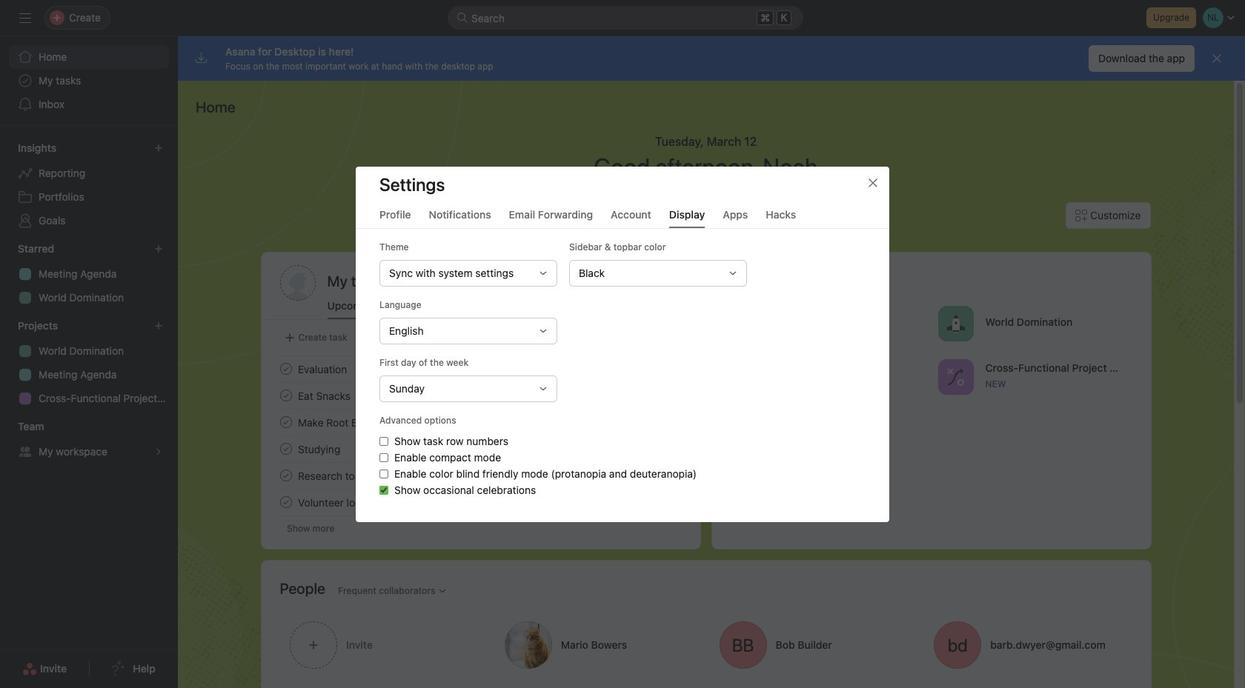 Task type: locate. For each thing, give the bounding box(es) containing it.
1 mark complete image from the top
[[277, 414, 295, 431]]

global element
[[0, 36, 178, 125]]

hide sidebar image
[[19, 12, 31, 24]]

2 mark complete image from the top
[[277, 387, 295, 405]]

1 mark complete checkbox from the top
[[277, 360, 295, 378]]

1 mark complete checkbox from the top
[[277, 387, 295, 405]]

teams element
[[0, 414, 178, 467]]

close image
[[867, 177, 879, 189]]

4 mark complete image from the top
[[277, 494, 295, 511]]

mark complete image for first mark complete checkbox from the bottom of the page
[[277, 494, 295, 511]]

Mark complete checkbox
[[277, 360, 295, 378], [277, 414, 295, 431], [277, 440, 295, 458], [277, 494, 295, 511]]

starred element
[[0, 236, 178, 313]]

1 vertical spatial mark complete image
[[277, 387, 295, 405]]

2 mark complete image from the top
[[277, 440, 295, 458]]

insights element
[[0, 135, 178, 236]]

None checkbox
[[380, 437, 388, 446], [380, 470, 388, 478], [380, 486, 388, 495], [380, 437, 388, 446], [380, 470, 388, 478], [380, 486, 388, 495]]

3 mark complete checkbox from the top
[[277, 440, 295, 458]]

None checkbox
[[380, 453, 388, 462]]

rocket image
[[947, 315, 964, 332]]

mark complete image
[[277, 414, 295, 431], [277, 440, 295, 458], [277, 467, 295, 485], [277, 494, 295, 511]]

0 vertical spatial mark complete checkbox
[[277, 387, 295, 405]]

line_and_symbols image
[[947, 368, 964, 386]]

1 mark complete image from the top
[[277, 360, 295, 378]]

1 vertical spatial mark complete checkbox
[[277, 467, 295, 485]]

Mark complete checkbox
[[277, 387, 295, 405], [277, 467, 295, 485]]

mark complete image for 3rd mark complete checkbox
[[277, 440, 295, 458]]

0 vertical spatial mark complete image
[[277, 360, 295, 378]]

prominent image
[[457, 12, 468, 24]]

mark complete image
[[277, 360, 295, 378], [277, 387, 295, 405]]

3 mark complete image from the top
[[277, 467, 295, 485]]

4 mark complete checkbox from the top
[[277, 494, 295, 511]]



Task type: vqa. For each thing, say whether or not it's contained in the screenshot.
Asana works with Harvest
no



Task type: describe. For each thing, give the bounding box(es) containing it.
projects element
[[0, 313, 178, 414]]

2 mark complete checkbox from the top
[[277, 467, 295, 485]]

mark complete image for first mark complete option from the bottom
[[277, 467, 295, 485]]

dismiss image
[[1211, 53, 1223, 64]]

add profile photo image
[[280, 265, 315, 301]]

2 mark complete checkbox from the top
[[277, 414, 295, 431]]

mark complete image for second mark complete checkbox from the top of the page
[[277, 414, 295, 431]]



